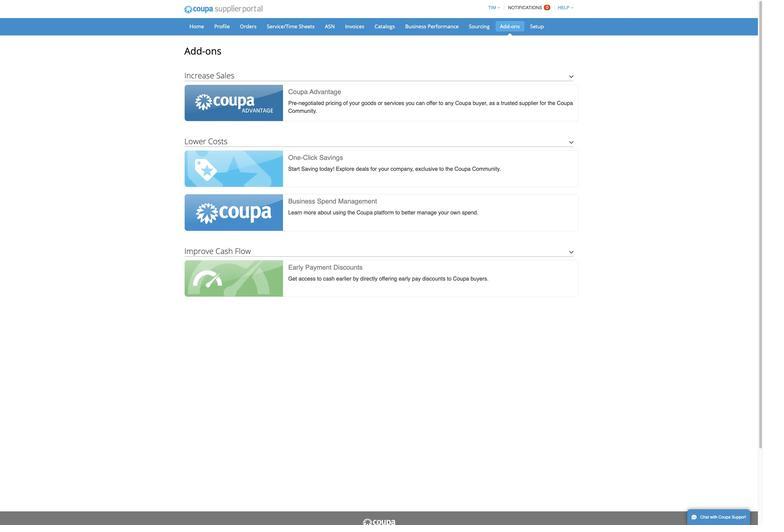 Task type: describe. For each thing, give the bounding box(es) containing it.
business performance
[[405, 23, 459, 30]]

start
[[288, 166, 300, 172]]

help
[[558, 5, 570, 10]]

trusted
[[501, 100, 518, 107]]

1 vertical spatial ons
[[205, 44, 221, 57]]

directly
[[360, 276, 378, 282]]

learn
[[288, 210, 302, 216]]

business for business performance
[[405, 23, 426, 30]]

earlier
[[336, 276, 351, 282]]

add-ons link
[[496, 21, 524, 31]]

management
[[338, 198, 377, 205]]

tim link
[[485, 5, 500, 10]]

0 vertical spatial add-ons
[[500, 23, 520, 30]]

notifications
[[508, 5, 542, 10]]

sales
[[216, 70, 234, 81]]

improve
[[184, 246, 214, 257]]

profile link
[[210, 21, 234, 31]]

of
[[343, 100, 348, 107]]

platform
[[374, 210, 394, 216]]

coupa inside 'chat with coupa support' button
[[719, 516, 731, 520]]

2 horizontal spatial your
[[438, 210, 449, 216]]

business performance link
[[401, 21, 463, 31]]

can
[[416, 100, 425, 107]]

discounts
[[333, 264, 363, 271]]

service/time
[[267, 23, 297, 30]]

get access to cash earlier by directly offering early pay discounts to coupa buyers.
[[288, 276, 489, 282]]

tim
[[488, 5, 496, 10]]

service/time sheets
[[267, 23, 315, 30]]

spend.
[[462, 210, 478, 216]]

business spend management
[[288, 198, 377, 205]]

for inside pre-negotiated pricing of your goods or services you can offer to any coupa buyer, as a trusted supplier for the coupa community.
[[540, 100, 546, 107]]

chat with coupa support
[[700, 516, 746, 520]]

deals
[[356, 166, 369, 172]]

any
[[445, 100, 454, 107]]

improve cash flow
[[184, 246, 251, 257]]

more
[[304, 210, 316, 216]]

supplier
[[519, 100, 538, 107]]

start saving today! explore deals for your company, exclusive to the coupa community.
[[288, 166, 501, 172]]

0 vertical spatial coupa supplier portal image
[[179, 1, 267, 18]]

orders
[[240, 23, 257, 30]]

the inside pre-negotiated pricing of your goods or services you can offer to any coupa buyer, as a trusted supplier for the coupa community.
[[548, 100, 555, 107]]

pre-
[[288, 100, 299, 107]]

offering
[[379, 276, 397, 282]]

access
[[299, 276, 316, 282]]

catalogs
[[375, 23, 395, 30]]

chat with coupa support button
[[687, 510, 750, 526]]

as
[[489, 100, 495, 107]]

2 vertical spatial the
[[347, 210, 355, 216]]

your inside pre-negotiated pricing of your goods or services you can offer to any coupa buyer, as a trusted supplier for the coupa community.
[[349, 100, 360, 107]]

1 vertical spatial the
[[445, 166, 453, 172]]

profile
[[214, 23, 230, 30]]

1 horizontal spatial coupa supplier portal image
[[362, 519, 396, 526]]

sourcing link
[[465, 21, 494, 31]]

orders link
[[236, 21, 261, 31]]

one-click savings
[[288, 154, 343, 162]]

increase sales
[[184, 70, 234, 81]]

costs
[[208, 136, 228, 147]]

navigation containing notifications 0
[[485, 1, 574, 14]]

sheets
[[299, 23, 315, 30]]

get
[[288, 276, 297, 282]]

to left cash
[[317, 276, 322, 282]]

buyers.
[[471, 276, 489, 282]]

with
[[710, 516, 717, 520]]

to right exclusive
[[439, 166, 444, 172]]

lower costs
[[184, 136, 228, 147]]

early
[[399, 276, 411, 282]]

sourcing
[[469, 23, 490, 30]]

0
[[546, 5, 549, 10]]

1 vertical spatial for
[[371, 166, 377, 172]]



Task type: vqa. For each thing, say whether or not it's contained in the screenshot.
'Company' to the left
no



Task type: locate. For each thing, give the bounding box(es) containing it.
invoices
[[345, 23, 364, 30]]

your right of
[[349, 100, 360, 107]]

ons
[[511, 23, 520, 30], [205, 44, 221, 57]]

catalogs link
[[370, 21, 399, 31]]

business for business spend management
[[288, 198, 315, 205]]

1 horizontal spatial add-ons
[[500, 23, 520, 30]]

1 vertical spatial community.
[[472, 166, 501, 172]]

cash
[[323, 276, 335, 282]]

company,
[[391, 166, 414, 172]]

add- down tim link
[[500, 23, 511, 30]]

navigation
[[485, 1, 574, 14]]

1 vertical spatial business
[[288, 198, 315, 205]]

1 vertical spatial coupa supplier portal image
[[362, 519, 396, 526]]

business up the "learn"
[[288, 198, 315, 205]]

service/time sheets link
[[262, 21, 319, 31]]

1 horizontal spatial add-
[[500, 23, 511, 30]]

setup
[[530, 23, 544, 30]]

about
[[318, 210, 331, 216]]

0 horizontal spatial ons
[[205, 44, 221, 57]]

today!
[[320, 166, 334, 172]]

setup link
[[526, 21, 548, 31]]

the
[[548, 100, 555, 107], [445, 166, 453, 172], [347, 210, 355, 216]]

0 horizontal spatial coupa supplier portal image
[[179, 1, 267, 18]]

0 vertical spatial business
[[405, 23, 426, 30]]

notifications 0
[[508, 5, 549, 10]]

for right deals
[[371, 166, 377, 172]]

buyer,
[[473, 100, 488, 107]]

or
[[378, 100, 383, 107]]

0 vertical spatial ons
[[511, 23, 520, 30]]

lower
[[184, 136, 206, 147]]

0 horizontal spatial add-ons
[[184, 44, 221, 57]]

to left any
[[439, 100, 443, 107]]

1 horizontal spatial your
[[378, 166, 389, 172]]

asn link
[[321, 21, 339, 31]]

1 horizontal spatial community.
[[472, 166, 501, 172]]

ons down notifications
[[511, 23, 520, 30]]

own
[[450, 210, 460, 216]]

chat
[[700, 516, 709, 520]]

community.
[[288, 108, 317, 114], [472, 166, 501, 172]]

manage
[[417, 210, 437, 216]]

using
[[333, 210, 346, 216]]

home
[[189, 23, 204, 30]]

to inside pre-negotiated pricing of your goods or services you can offer to any coupa buyer, as a trusted supplier for the coupa community.
[[439, 100, 443, 107]]

0 horizontal spatial community.
[[288, 108, 317, 114]]

0 horizontal spatial business
[[288, 198, 315, 205]]

0 vertical spatial community.
[[288, 108, 317, 114]]

0 horizontal spatial the
[[347, 210, 355, 216]]

negotiated
[[299, 100, 324, 107]]

coupa advantage
[[288, 88, 341, 96]]

the right supplier
[[548, 100, 555, 107]]

exclusive
[[415, 166, 438, 172]]

explore
[[336, 166, 354, 172]]

click
[[303, 154, 317, 162]]

add-ons
[[500, 23, 520, 30], [184, 44, 221, 57]]

saving
[[301, 166, 318, 172]]

help link
[[555, 5, 574, 10]]

pay
[[412, 276, 421, 282]]

the right exclusive
[[445, 166, 453, 172]]

offer
[[426, 100, 437, 107]]

the right using
[[347, 210, 355, 216]]

you
[[406, 100, 415, 107]]

early payment discounts
[[288, 264, 363, 271]]

2 vertical spatial your
[[438, 210, 449, 216]]

performance
[[428, 23, 459, 30]]

0 vertical spatial add-
[[500, 23, 511, 30]]

to left better
[[395, 210, 400, 216]]

0 horizontal spatial your
[[349, 100, 360, 107]]

ons up 'increase sales'
[[205, 44, 221, 57]]

0 vertical spatial for
[[540, 100, 546, 107]]

discounts
[[422, 276, 445, 282]]

1 vertical spatial add-
[[184, 44, 205, 57]]

savings
[[319, 154, 343, 162]]

cash
[[216, 246, 233, 257]]

pre-negotiated pricing of your goods or services you can offer to any coupa buyer, as a trusted supplier for the coupa community.
[[288, 100, 573, 114]]

one-
[[288, 154, 303, 162]]

payment
[[305, 264, 332, 271]]

advantage
[[310, 88, 341, 96]]

for
[[540, 100, 546, 107], [371, 166, 377, 172]]

add-ons up increase
[[184, 44, 221, 57]]

services
[[384, 100, 404, 107]]

to right discounts
[[447, 276, 452, 282]]

1 horizontal spatial ons
[[511, 23, 520, 30]]

1 horizontal spatial the
[[445, 166, 453, 172]]

for right supplier
[[540, 100, 546, 107]]

early
[[288, 264, 303, 271]]

coupa supplier portal image
[[179, 1, 267, 18], [362, 519, 396, 526]]

2 horizontal spatial the
[[548, 100, 555, 107]]

add-
[[500, 23, 511, 30], [184, 44, 205, 57]]

add-ons down notifications
[[500, 23, 520, 30]]

business left performance
[[405, 23, 426, 30]]

flow
[[235, 246, 251, 257]]

goods
[[361, 100, 376, 107]]

1 horizontal spatial for
[[540, 100, 546, 107]]

0 horizontal spatial for
[[371, 166, 377, 172]]

by
[[353, 276, 359, 282]]

a
[[496, 100, 500, 107]]

your left company, at the top
[[378, 166, 389, 172]]

better
[[402, 210, 416, 216]]

business
[[405, 23, 426, 30], [288, 198, 315, 205]]

pricing
[[326, 100, 342, 107]]

increase
[[184, 70, 214, 81]]

home link
[[185, 21, 208, 31]]

0 vertical spatial your
[[349, 100, 360, 107]]

add- down home
[[184, 44, 205, 57]]

1 vertical spatial add-ons
[[184, 44, 221, 57]]

community. inside pre-negotiated pricing of your goods or services you can offer to any coupa buyer, as a trusted supplier for the coupa community.
[[288, 108, 317, 114]]

0 horizontal spatial add-
[[184, 44, 205, 57]]

spend
[[317, 198, 336, 205]]

invoices link
[[341, 21, 369, 31]]

support
[[732, 516, 746, 520]]

1 vertical spatial your
[[378, 166, 389, 172]]

learn more about using the coupa platform to better manage your own spend.
[[288, 210, 478, 216]]

your left the "own"
[[438, 210, 449, 216]]

asn
[[325, 23, 335, 30]]

1 horizontal spatial business
[[405, 23, 426, 30]]

0 vertical spatial the
[[548, 100, 555, 107]]



